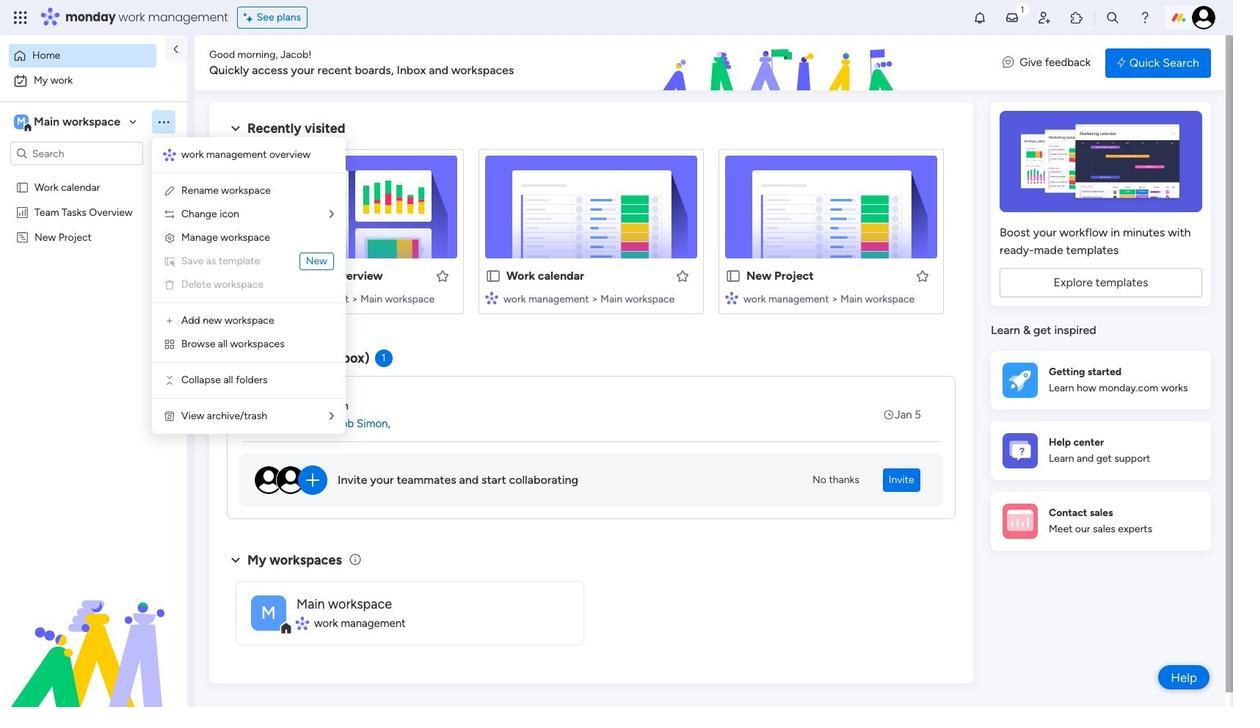Task type: describe. For each thing, give the bounding box(es) containing it.
manage workspace image
[[164, 232, 176, 244]]

2 menu item from the top
[[164, 276, 334, 294]]

getting started element
[[991, 351, 1212, 409]]

v2 user feedback image
[[1003, 55, 1014, 71]]

public board image
[[485, 268, 502, 284]]

1 element
[[375, 350, 393, 367]]

close my workspaces image
[[227, 551, 245, 569]]

help center element
[[991, 421, 1212, 480]]

0 vertical spatial option
[[9, 44, 156, 68]]

public dashboard image
[[245, 268, 261, 284]]

contact sales element
[[991, 492, 1212, 550]]

workspace image
[[251, 595, 286, 630]]

templates image image
[[1005, 111, 1199, 212]]

1 horizontal spatial lottie animation image
[[576, 35, 989, 91]]

invite members image
[[1038, 10, 1052, 25]]

close recently visited image
[[227, 120, 245, 137]]

collapse all folders image
[[164, 375, 176, 386]]

2 vertical spatial option
[[0, 174, 187, 177]]

delete workspace image
[[164, 279, 176, 291]]

0 vertical spatial public board image
[[15, 180, 29, 194]]

change icon image
[[164, 209, 176, 220]]

add new workspace image
[[164, 315, 176, 327]]

browse all workspaces image
[[164, 339, 176, 350]]

roy mann image
[[261, 400, 291, 430]]

1 add to favorites image from the left
[[436, 268, 450, 283]]

help image
[[1138, 10, 1153, 25]]

component image
[[245, 291, 259, 304]]

v2 bolt switch image
[[1118, 55, 1126, 71]]

add to favorites image
[[676, 268, 690, 283]]

workspace selection element
[[14, 113, 123, 132]]



Task type: locate. For each thing, give the bounding box(es) containing it.
public board image right add to favorites icon
[[726, 268, 742, 284]]

0 horizontal spatial lottie animation element
[[0, 559, 187, 707]]

1 vertical spatial public board image
[[726, 268, 742, 284]]

1 horizontal spatial lottie animation element
[[576, 35, 989, 91]]

0 horizontal spatial add to favorites image
[[436, 268, 450, 283]]

lottie animation image
[[576, 35, 989, 91], [0, 559, 187, 707]]

1 horizontal spatial add to favorites image
[[916, 268, 931, 283]]

close update feed (inbox) image
[[227, 350, 245, 367]]

workspace options image
[[156, 114, 171, 129]]

1 image
[[1016, 1, 1030, 17]]

workspace image
[[14, 114, 29, 130]]

option
[[9, 44, 156, 68], [9, 69, 178, 93], [0, 174, 187, 177]]

0 horizontal spatial public board image
[[15, 180, 29, 194]]

see plans image
[[244, 10, 257, 26]]

public dashboard image
[[15, 205, 29, 219]]

1 vertical spatial list arrow image
[[330, 411, 334, 422]]

jacob simon image
[[1193, 6, 1216, 29]]

notifications image
[[973, 10, 988, 25]]

add to favorites image
[[436, 268, 450, 283], [916, 268, 931, 283]]

list arrow image
[[330, 209, 334, 220], [330, 411, 334, 422]]

1 vertical spatial menu item
[[164, 276, 334, 294]]

2 list arrow image from the top
[[330, 411, 334, 422]]

public board image
[[15, 180, 29, 194], [726, 268, 742, 284]]

public board image up public dashboard icon
[[15, 180, 29, 194]]

menu
[[152, 137, 346, 434]]

1 vertical spatial lottie animation element
[[0, 559, 187, 707]]

1 list arrow image from the top
[[330, 209, 334, 220]]

view archive/trash image
[[164, 411, 176, 422]]

list arrow image for 'change icon'
[[330, 209, 334, 220]]

monday marketplace image
[[1070, 10, 1085, 25]]

1 horizontal spatial public board image
[[726, 268, 742, 284]]

1 vertical spatial option
[[9, 69, 178, 93]]

rename workspace image
[[164, 185, 176, 197]]

0 vertical spatial lottie animation image
[[576, 35, 989, 91]]

0 horizontal spatial lottie animation image
[[0, 559, 187, 707]]

search everything image
[[1106, 10, 1121, 25]]

select product image
[[13, 10, 28, 25]]

Search in workspace field
[[31, 145, 123, 162]]

0 vertical spatial menu item
[[164, 253, 334, 270]]

1 menu item from the top
[[164, 253, 334, 270]]

quick search results list box
[[227, 137, 956, 332]]

service icon image
[[164, 256, 176, 267]]

0 vertical spatial lottie animation element
[[576, 35, 989, 91]]

lottie animation element
[[576, 35, 989, 91], [0, 559, 187, 707]]

update feed image
[[1005, 10, 1020, 25]]

list arrow image for view archive/trash image
[[330, 411, 334, 422]]

menu item
[[164, 253, 334, 270], [164, 276, 334, 294]]

list box
[[0, 171, 187, 448]]

1 vertical spatial lottie animation image
[[0, 559, 187, 707]]

0 vertical spatial list arrow image
[[330, 209, 334, 220]]

2 add to favorites image from the left
[[916, 268, 931, 283]]



Task type: vqa. For each thing, say whether or not it's contained in the screenshot.
Menu icon to the left
no



